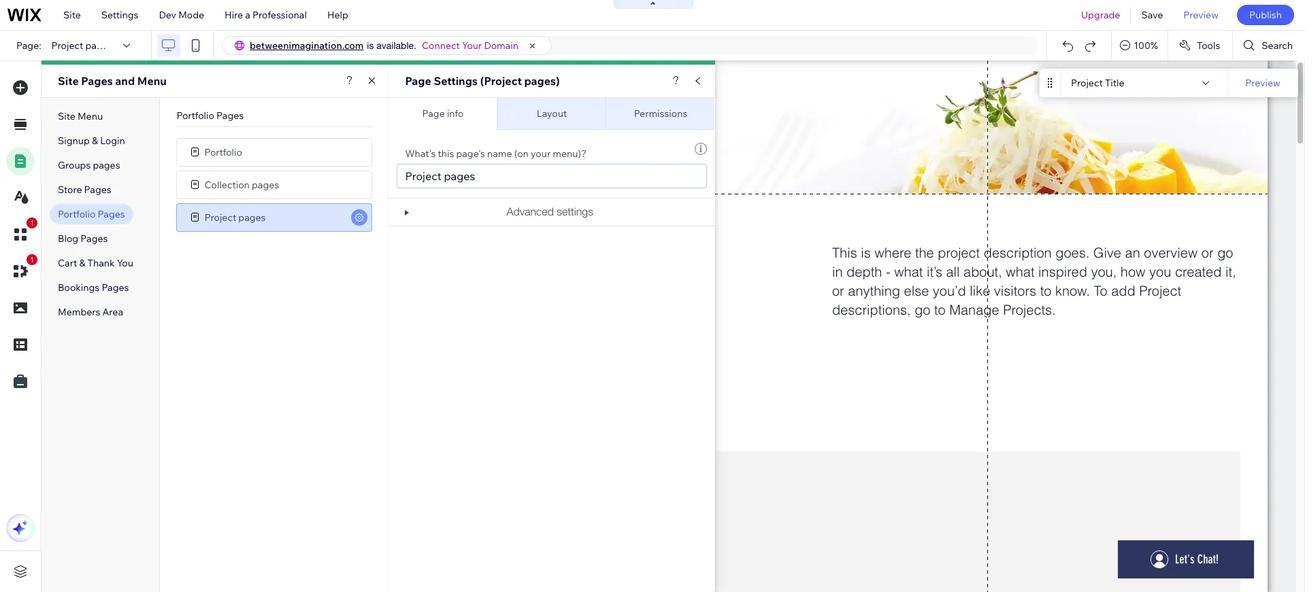 Task type: locate. For each thing, give the bounding box(es) containing it.
menu
[[137, 74, 167, 88], [78, 110, 103, 122]]

0 horizontal spatial preview
[[1184, 9, 1219, 21]]

dev mode
[[159, 9, 204, 21]]

0 horizontal spatial project pages
[[51, 39, 113, 52]]

1 vertical spatial project
[[1071, 77, 1103, 89]]

0 horizontal spatial settings
[[101, 9, 138, 21]]

collection
[[204, 179, 250, 191]]

0 vertical spatial portfolio pages
[[177, 110, 244, 122]]

your
[[531, 148, 551, 160]]

project down collection
[[204, 211, 236, 224]]

1 horizontal spatial menu
[[137, 74, 167, 88]]

preview up "tools" button
[[1184, 9, 1219, 21]]

2 vertical spatial site
[[58, 110, 75, 122]]

store
[[58, 184, 82, 196]]

page's
[[456, 148, 485, 160]]

portfolio pages
[[177, 110, 244, 122], [58, 208, 125, 220]]

0 vertical spatial &
[[92, 135, 98, 147]]

1 vertical spatial preview
[[1245, 77, 1281, 89]]

info
[[447, 108, 464, 120]]

1
[[30, 219, 34, 227], [30, 256, 34, 264]]

menu up the signup & login
[[78, 110, 103, 122]]

page left info
[[422, 108, 445, 120]]

project pages up the site pages and menu
[[51, 39, 113, 52]]

is
[[367, 40, 374, 51]]

page settings (project pages)
[[405, 74, 560, 88]]

1 button left blog
[[6, 218, 37, 249]]

1 vertical spatial 1 button
[[6, 255, 37, 286]]

preview
[[1184, 9, 1219, 21], [1245, 77, 1281, 89]]

pages
[[85, 39, 113, 52], [93, 159, 120, 171], [252, 179, 279, 191], [238, 211, 266, 224]]

0 vertical spatial preview
[[1184, 9, 1219, 21]]

publish
[[1249, 9, 1282, 21]]

settings up info
[[434, 74, 478, 88]]

preview down the search button
[[1245, 77, 1281, 89]]

save button
[[1131, 0, 1173, 30]]

hire
[[225, 9, 243, 21]]

menu right the and
[[137, 74, 167, 88]]

0 horizontal spatial &
[[79, 257, 85, 269]]

what's this page's name (on your menu)?
[[405, 148, 587, 160]]

& right cart
[[79, 257, 85, 269]]

1 horizontal spatial preview button
[[1236, 75, 1290, 91]]

menu)?
[[553, 148, 587, 160]]

settings
[[101, 9, 138, 21], [434, 74, 478, 88]]

2 vertical spatial portfolio
[[58, 208, 96, 220]]

project title
[[1071, 77, 1125, 89]]

advanced settings
[[507, 206, 593, 218]]

preview button down the search button
[[1236, 75, 1290, 91]]

1 vertical spatial &
[[79, 257, 85, 269]]

portfolio
[[177, 110, 214, 122], [204, 146, 242, 158], [58, 208, 96, 220]]

settings left dev
[[101, 9, 138, 21]]

1 button
[[6, 218, 37, 249], [6, 255, 37, 286]]

1 horizontal spatial project
[[204, 211, 236, 224]]

page up page info
[[405, 74, 431, 88]]

2 vertical spatial project
[[204, 211, 236, 224]]

& left login
[[92, 135, 98, 147]]

bookings pages
[[58, 282, 129, 294]]

1 vertical spatial 1
[[30, 256, 34, 264]]

1 vertical spatial portfolio pages
[[58, 208, 125, 220]]

site
[[63, 9, 81, 21], [58, 74, 79, 88], [58, 110, 75, 122]]

1 1 from the top
[[30, 219, 34, 227]]

1 horizontal spatial settings
[[434, 74, 478, 88]]

1 horizontal spatial &
[[92, 135, 98, 147]]

name
[[487, 148, 512, 160]]

1 horizontal spatial portfolio pages
[[177, 110, 244, 122]]

(project
[[480, 74, 522, 88]]

pages
[[81, 74, 113, 88], [216, 110, 244, 122], [84, 184, 111, 196], [98, 208, 125, 220], [80, 233, 108, 245], [102, 282, 129, 294]]

0 vertical spatial project pages
[[51, 39, 113, 52]]

0 vertical spatial preview button
[[1173, 0, 1229, 30]]

0 vertical spatial 1
[[30, 219, 34, 227]]

100% button
[[1112, 31, 1168, 61]]

1 button left cart
[[6, 255, 37, 286]]

1 horizontal spatial project pages
[[204, 211, 266, 224]]

project pages
[[51, 39, 113, 52], [204, 211, 266, 224]]

page info
[[422, 108, 464, 120]]

project pages down "collection pages" at the left
[[204, 211, 266, 224]]

pages)
[[524, 74, 560, 88]]

1 vertical spatial site
[[58, 74, 79, 88]]

tools
[[1197, 39, 1220, 52]]

search button
[[1233, 31, 1305, 61]]

project up the site pages and menu
[[51, 39, 83, 52]]

connect
[[422, 39, 460, 52]]

area
[[102, 306, 123, 318]]

signup & login
[[58, 135, 125, 147]]

0 vertical spatial site
[[63, 9, 81, 21]]

0 horizontal spatial menu
[[78, 110, 103, 122]]

0 vertical spatial 1 button
[[6, 218, 37, 249]]

0 vertical spatial project
[[51, 39, 83, 52]]

None text field
[[397, 164, 707, 189]]

0 vertical spatial page
[[405, 74, 431, 88]]

save
[[1142, 9, 1163, 21]]

your
[[462, 39, 482, 52]]

you
[[117, 257, 133, 269]]

0 horizontal spatial project
[[51, 39, 83, 52]]

project
[[51, 39, 83, 52], [1071, 77, 1103, 89], [204, 211, 236, 224]]

1 vertical spatial page
[[422, 108, 445, 120]]

advanced
[[507, 206, 554, 218]]

this
[[438, 148, 454, 160]]

page
[[405, 74, 431, 88], [422, 108, 445, 120]]

1 vertical spatial settings
[[434, 74, 478, 88]]

&
[[92, 135, 98, 147], [79, 257, 85, 269]]

pages up the site pages and menu
[[85, 39, 113, 52]]

preview button
[[1173, 0, 1229, 30], [1236, 75, 1290, 91]]

page for page settings (project pages)
[[405, 74, 431, 88]]

preview button up "tools" button
[[1173, 0, 1229, 30]]

project left title
[[1071, 77, 1103, 89]]



Task type: vqa. For each thing, say whether or not it's contained in the screenshot.
leftmost Menu
yes



Task type: describe. For each thing, give the bounding box(es) containing it.
pages right collection
[[252, 179, 279, 191]]

store pages
[[58, 184, 111, 196]]

thank
[[88, 257, 115, 269]]

bookings
[[58, 282, 100, 294]]

2 horizontal spatial project
[[1071, 77, 1103, 89]]

groups
[[58, 159, 91, 171]]

pages down login
[[93, 159, 120, 171]]

& for signup
[[92, 135, 98, 147]]

members
[[58, 306, 100, 318]]

0 horizontal spatial portfolio pages
[[58, 208, 125, 220]]

site pages and menu
[[58, 74, 167, 88]]

what's
[[405, 148, 436, 160]]

available.
[[377, 40, 416, 51]]

collection pages
[[204, 179, 279, 191]]

dev
[[159, 9, 176, 21]]

cart & thank you
[[58, 257, 133, 269]]

1 vertical spatial menu
[[78, 110, 103, 122]]

layout
[[537, 108, 567, 120]]

upgrade
[[1081, 9, 1120, 21]]

page for page info
[[422, 108, 445, 120]]

tools button
[[1168, 31, 1233, 61]]

signup
[[58, 135, 90, 147]]

members area
[[58, 306, 123, 318]]

1 vertical spatial preview button
[[1236, 75, 1290, 91]]

hire a professional
[[225, 9, 307, 21]]

a
[[245, 9, 250, 21]]

is available. connect your domain
[[367, 39, 519, 52]]

100%
[[1134, 39, 1158, 52]]

publish button
[[1237, 5, 1294, 25]]

blog pages
[[58, 233, 108, 245]]

mode
[[178, 9, 204, 21]]

2 1 button from the top
[[6, 255, 37, 286]]

groups pages
[[58, 159, 120, 171]]

& for cart
[[79, 257, 85, 269]]

0 horizontal spatial preview button
[[1173, 0, 1229, 30]]

site for site menu
[[58, 110, 75, 122]]

pages down "collection pages" at the left
[[238, 211, 266, 224]]

title
[[1105, 77, 1125, 89]]

0 vertical spatial settings
[[101, 9, 138, 21]]

professional
[[252, 9, 307, 21]]

betweenimagination.com
[[250, 39, 364, 52]]

cart
[[58, 257, 77, 269]]

help
[[327, 9, 348, 21]]

0 vertical spatial menu
[[137, 74, 167, 88]]

1 horizontal spatial preview
[[1245, 77, 1281, 89]]

1 1 button from the top
[[6, 218, 37, 249]]

login
[[100, 135, 125, 147]]

domain
[[484, 39, 519, 52]]

permissions
[[634, 108, 688, 120]]

blog
[[58, 233, 78, 245]]

settings
[[557, 206, 593, 218]]

0 vertical spatial portfolio
[[177, 110, 214, 122]]

(on
[[514, 148, 529, 160]]

site for site pages and menu
[[58, 74, 79, 88]]

1 vertical spatial portfolio
[[204, 146, 242, 158]]

search
[[1262, 39, 1293, 52]]

site menu
[[58, 110, 103, 122]]

site for site
[[63, 9, 81, 21]]

2 1 from the top
[[30, 256, 34, 264]]

1 vertical spatial project pages
[[204, 211, 266, 224]]

and
[[115, 74, 135, 88]]



